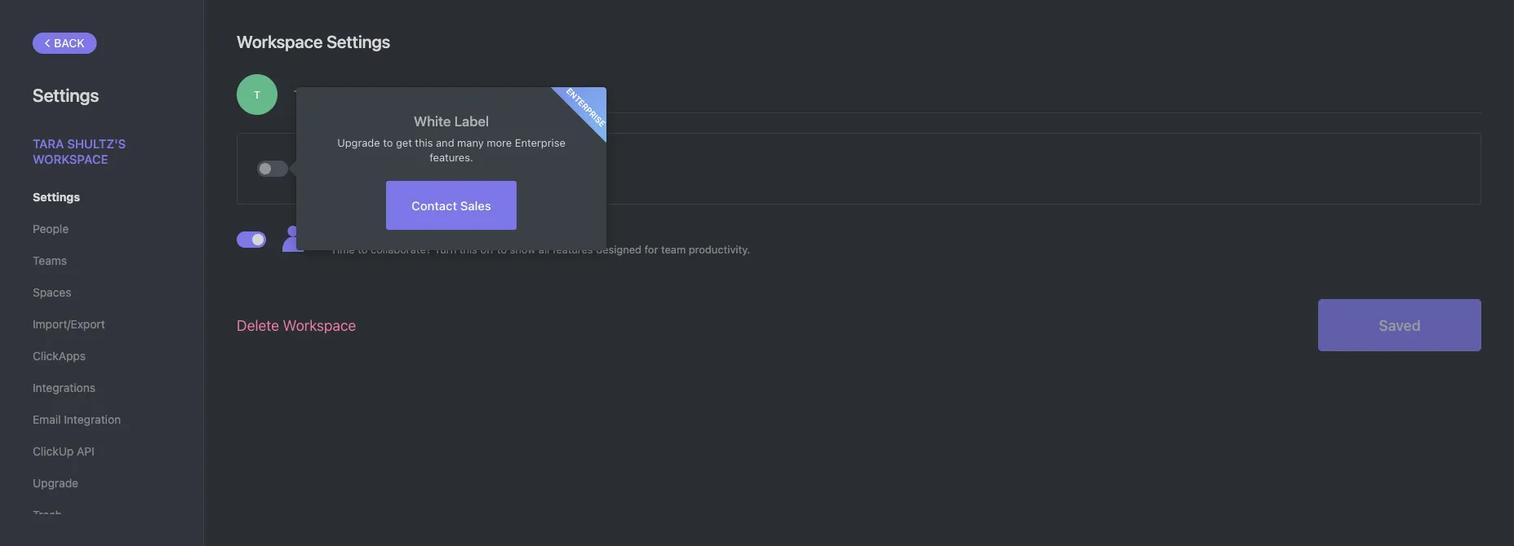 Task type: locate. For each thing, give the bounding box(es) containing it.
workspace up t
[[237, 31, 323, 51]]

1 vertical spatial and
[[511, 173, 530, 185]]

workspace inside tara shultz's workspace
[[33, 152, 108, 167]]

2 horizontal spatial to
[[497, 244, 507, 256]]

with
[[367, 173, 388, 185]]

1 horizontal spatial this
[[459, 244, 477, 256]]

this right get
[[415, 137, 433, 149]]

1 vertical spatial clickup
[[33, 445, 74, 459]]

1 vertical spatial white
[[302, 153, 339, 169]]

to
[[383, 137, 393, 149], [358, 244, 368, 256], [497, 244, 507, 256]]

settings
[[327, 31, 390, 51], [33, 84, 99, 105], [33, 191, 80, 204]]

1 horizontal spatial clickup
[[326, 173, 365, 185]]

0 vertical spatial clickup
[[326, 173, 365, 185]]

clickapps link
[[33, 343, 171, 371]]

1 vertical spatial this
[[459, 244, 477, 256]]

1 horizontal spatial and
[[511, 173, 530, 185]]

clickup
[[326, 173, 365, 185], [33, 445, 74, 459]]

settings link
[[33, 184, 171, 211]]

enterprise up a
[[515, 137, 566, 149]]

2 vertical spatial settings
[[33, 191, 80, 204]]

0 vertical spatial white
[[414, 113, 451, 129]]

collaborate?
[[371, 244, 431, 256]]

clickapps
[[33, 350, 86, 363]]

0 vertical spatial upgrade
[[337, 137, 380, 149]]

trash
[[33, 509, 62, 522]]

spaces link
[[33, 279, 171, 307]]

0 horizontal spatial this
[[415, 137, 433, 149]]

tara shultz's workspace
[[33, 136, 126, 167]]

label
[[454, 113, 489, 129]]

1 vertical spatial upgrade
[[33, 477, 78, 491]]

0 horizontal spatial upgrade
[[33, 477, 78, 491]]

upgrade down "clickup api"
[[33, 477, 78, 491]]

clickup left api
[[33, 445, 74, 459]]

workspace
[[237, 31, 323, 51], [33, 152, 108, 167], [386, 225, 454, 240], [283, 317, 356, 334]]

saved
[[1379, 317, 1421, 334]]

email integration link
[[33, 407, 171, 434]]

enterprise
[[565, 86, 607, 129], [515, 137, 566, 149]]

workspace down tara
[[33, 152, 108, 167]]

url.
[[581, 173, 604, 185]]

0 vertical spatial this
[[415, 137, 433, 149]]

email integration
[[33, 413, 121, 427]]

to right off
[[497, 244, 507, 256]]

and up features.
[[436, 137, 454, 149]]

shultz's
[[67, 136, 126, 151]]

1 horizontal spatial to
[[383, 137, 393, 149]]

white up the skin
[[302, 153, 339, 169]]

to inside white label upgrade to get this and many more enterprise features.
[[383, 137, 393, 149]]

delete workspace
[[237, 317, 356, 334]]

workspace right "delete"
[[283, 317, 356, 334]]

integration
[[64, 413, 121, 427]]

time
[[331, 244, 355, 256]]

white inside white label upgrade to get this and many more enterprise features.
[[414, 113, 451, 129]]

saved button
[[1318, 300, 1482, 352]]

white inside white label skin clickup with your brand colors, logo, and a custom url.
[[302, 153, 339, 169]]

0 vertical spatial enterprise
[[565, 86, 607, 129]]

workspace inside button
[[283, 317, 356, 334]]

workspace up collaborate?
[[386, 225, 454, 240]]

and inside white label upgrade to get this and many more enterprise features.
[[436, 137, 454, 149]]

many
[[457, 137, 484, 149]]

0 vertical spatial and
[[436, 137, 454, 149]]

enterprise inside white label upgrade to get this and many more enterprise features.
[[515, 137, 566, 149]]

productivity.
[[689, 244, 750, 256]]

0 horizontal spatial and
[[436, 137, 454, 149]]

1 horizontal spatial white
[[414, 113, 451, 129]]

upgrade inside settings element
[[33, 477, 78, 491]]

1 horizontal spatial upgrade
[[337, 137, 380, 149]]

team
[[661, 244, 686, 256]]

clickup down label
[[326, 173, 365, 185]]

this
[[415, 137, 433, 149], [459, 244, 477, 256]]

spaces
[[33, 286, 71, 300]]

delete
[[237, 317, 279, 334]]

your
[[391, 173, 413, 185]]

upgrade
[[337, 137, 380, 149], [33, 477, 78, 491]]

white
[[414, 113, 451, 129], [302, 153, 339, 169]]

label
[[343, 153, 373, 169]]

0 horizontal spatial clickup
[[33, 445, 74, 459]]

this left off
[[459, 244, 477, 256]]

to down personal
[[358, 244, 368, 256]]

all
[[539, 244, 550, 256]]

white left label
[[414, 113, 451, 129]]

t
[[254, 89, 260, 100]]

white label skin clickup with your brand colors, logo, and a custom url.
[[302, 153, 604, 185]]

upgrade up label
[[337, 137, 380, 149]]

turn
[[434, 244, 456, 256]]

sales
[[460, 199, 491, 213]]

get
[[396, 137, 412, 149]]

integrations link
[[33, 375, 171, 402]]

white for label
[[414, 113, 451, 129]]

settings inside settings link
[[33, 191, 80, 204]]

enterprise up url.
[[565, 86, 607, 129]]

logo,
[[484, 173, 508, 185]]

custom
[[541, 173, 578, 185]]

1 vertical spatial settings
[[33, 84, 99, 105]]

0 horizontal spatial white
[[302, 153, 339, 169]]

Team Na﻿me text field
[[294, 74, 1482, 113]]

tara
[[33, 136, 64, 151]]

import/export link
[[33, 311, 171, 339]]

settings element
[[0, 0, 204, 547]]

and left a
[[511, 173, 530, 185]]

designed
[[596, 244, 642, 256]]

brand
[[416, 173, 445, 185]]

and
[[436, 137, 454, 149], [511, 173, 530, 185]]

1 vertical spatial enterprise
[[515, 137, 566, 149]]

to left get
[[383, 137, 393, 149]]



Task type: describe. For each thing, give the bounding box(es) containing it.
contact
[[412, 199, 457, 213]]

clickup inside white label skin clickup with your brand colors, logo, and a custom url.
[[326, 173, 365, 185]]

features
[[553, 244, 593, 256]]

this inside "personal workspace layout time to collaborate? turn this off to show all features designed for team productivity."
[[459, 244, 477, 256]]

email
[[33, 413, 61, 427]]

white label upgrade to get this and many more enterprise features.
[[337, 113, 566, 164]]

integrations
[[33, 382, 96, 395]]

delete workspace button
[[237, 308, 356, 344]]

teams
[[33, 254, 67, 268]]

people
[[33, 222, 69, 236]]

layout
[[457, 225, 498, 240]]

0 horizontal spatial to
[[358, 244, 368, 256]]

personal workspace layout time to collaborate? turn this off to show all features designed for team productivity.
[[331, 225, 750, 256]]

upgrade inside white label upgrade to get this and many more enterprise features.
[[337, 137, 380, 149]]

off
[[480, 244, 494, 256]]

upgrade link
[[33, 470, 171, 498]]

clickup api link
[[33, 438, 171, 466]]

a
[[532, 173, 538, 185]]

contact sales
[[412, 199, 491, 213]]

clickup inside "link"
[[33, 445, 74, 459]]

import/export
[[33, 318, 105, 331]]

white for label
[[302, 153, 339, 169]]

show
[[510, 244, 536, 256]]

clickup api
[[33, 445, 94, 459]]

this inside white label upgrade to get this and many more enterprise features.
[[415, 137, 433, 149]]

skin
[[302, 173, 323, 185]]

back link
[[33, 33, 97, 54]]

more
[[487, 137, 512, 149]]

and inside white label skin clickup with your brand colors, logo, and a custom url.
[[511, 173, 530, 185]]

colors,
[[448, 173, 481, 185]]

people link
[[33, 215, 171, 243]]

for
[[644, 244, 658, 256]]

workspace settings
[[237, 31, 390, 51]]

back
[[54, 36, 85, 50]]

personal
[[331, 225, 383, 240]]

workspace inside "personal workspace layout time to collaborate? turn this off to show all features designed for team productivity."
[[386, 225, 454, 240]]

teams link
[[33, 247, 171, 275]]

trash link
[[33, 502, 171, 530]]

api
[[77, 445, 94, 459]]

features.
[[430, 151, 473, 164]]

0 vertical spatial settings
[[327, 31, 390, 51]]



Task type: vqa. For each thing, say whether or not it's contained in the screenshot.
ClickUp to the right
yes



